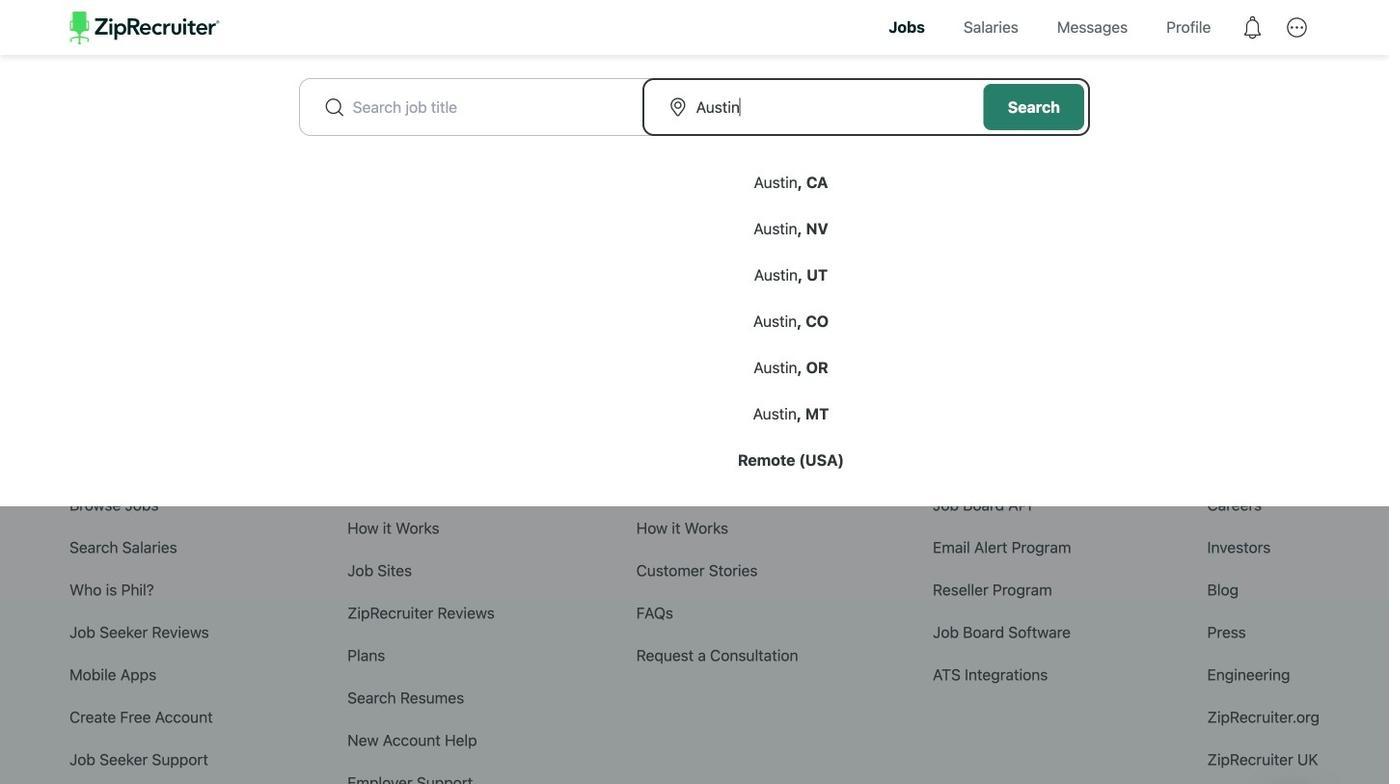Task type: describe. For each thing, give the bounding box(es) containing it.
ziprecruiter image
[[70, 12, 220, 44]]

Search job title field
[[353, 95, 617, 119]]



Task type: locate. For each thing, give the bounding box(es) containing it.
list box
[[0, 136, 1390, 507]]

Search location or remote field
[[697, 95, 961, 119]]



Task type: vqa. For each thing, say whether or not it's contained in the screenshot.
All Salaries within the dropdown button
no



